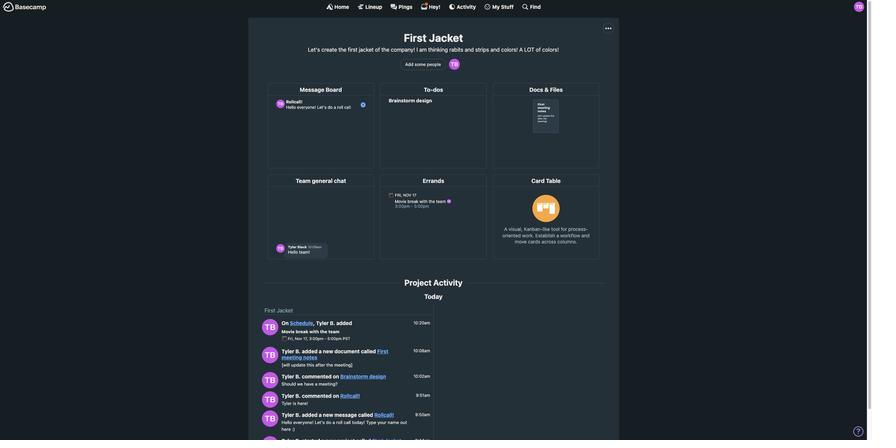 Task type: locate. For each thing, give the bounding box(es) containing it.
new
[[323, 349, 333, 355], [323, 413, 333, 419]]

a right have
[[315, 382, 318, 387]]

0 vertical spatial tyler black image
[[262, 319, 278, 336]]

of right jacket
[[375, 47, 380, 53]]

tyler black image
[[262, 319, 278, 336], [262, 392, 278, 408], [262, 411, 278, 428]]

brainstorm design link
[[340, 374, 386, 380]]

0 horizontal spatial jacket
[[277, 308, 293, 314]]

first inside first jacket let's create the first jacket of the company! i am thinking rabits and strips and colors! a lot of colors!
[[404, 31, 427, 44]]

b. up we
[[295, 374, 301, 380]]

of right lot
[[536, 47, 541, 53]]

0 vertical spatial first
[[404, 31, 427, 44]]

activity up today at the bottom of the page
[[433, 278, 463, 288]]

fri,
[[288, 337, 294, 341]]

a for should we have a meeting?
[[315, 382, 318, 387]]

tyler black image for on
[[262, 319, 278, 336]]

first jacket link
[[265, 308, 293, 314]]

colors! left a
[[501, 47, 518, 53]]

jacket inside first jacket let's create the first jacket of the company! i am thinking rabits and strips and colors! a lot of colors!
[[429, 31, 463, 44]]

the left first
[[339, 47, 347, 53]]

colors!
[[501, 47, 518, 53], [542, 47, 559, 53]]

hey!
[[429, 4, 440, 10]]

0 horizontal spatial colors!
[[501, 47, 518, 53]]

1 horizontal spatial first
[[377, 349, 388, 355]]

rollcall! link down brainstorm on the left
[[340, 393, 360, 400]]

let's
[[308, 47, 320, 53], [315, 420, 325, 426]]

2 horizontal spatial first
[[404, 31, 427, 44]]

type
[[366, 420, 376, 426]]

0 vertical spatial commented
[[302, 374, 332, 380]]

a down tyler b. commented on rollcall!
[[319, 413, 322, 419]]

b. for tyler b. added a new document called
[[295, 349, 301, 355]]

tyler black image left on
[[262, 319, 278, 336]]

0 vertical spatial on
[[333, 374, 339, 380]]

-
[[325, 337, 326, 341]]

1 vertical spatial tyler black image
[[262, 392, 278, 408]]

1 vertical spatial commented
[[302, 393, 332, 400]]

0 vertical spatial jacket
[[429, 31, 463, 44]]

added for document
[[302, 349, 318, 355]]

document
[[335, 349, 360, 355]]

,
[[313, 321, 315, 327]]

called right document
[[361, 349, 376, 355]]

pings button
[[390, 3, 413, 10]]

rollcall! up your
[[374, 413, 394, 419]]

2 new from the top
[[323, 413, 333, 419]]

tyler for tyler b. added a new document called
[[282, 349, 294, 355]]

tyler up the hello
[[282, 413, 294, 419]]

lineup link
[[357, 3, 382, 10]]

first jacket let's create the first jacket of the company! i am thinking rabits and strips and colors! a lot of colors!
[[308, 31, 559, 53]]

pings
[[399, 4, 413, 10]]

on
[[333, 374, 339, 380], [333, 393, 339, 400]]

colors! right lot
[[542, 47, 559, 53]]

a right notes
[[319, 349, 322, 355]]

tyler is here!
[[282, 401, 308, 407]]

0 vertical spatial new
[[323, 349, 333, 355]]

jacket up thinking
[[429, 31, 463, 44]]

let's left "do"
[[315, 420, 325, 426]]

added up the team
[[336, 321, 352, 327]]

1 horizontal spatial rollcall! link
[[374, 413, 394, 419]]

new up "do"
[[323, 413, 333, 419]]

commented down should we have a meeting?
[[302, 393, 332, 400]]

0 horizontal spatial first
[[265, 308, 275, 314]]

10:20am
[[414, 321, 430, 326]]

1 on from the top
[[333, 374, 339, 380]]

of
[[375, 47, 380, 53], [536, 47, 541, 53]]

called
[[361, 349, 376, 355], [358, 413, 373, 419]]

first inside first meeting notes
[[377, 349, 388, 355]]

today!
[[352, 420, 365, 426]]

tyler for tyler b. commented on brainstorm design
[[282, 374, 294, 380]]

tyler up is
[[282, 393, 294, 400]]

roll
[[336, 420, 343, 426]]

let's for hello
[[315, 420, 325, 426]]

commented
[[302, 374, 332, 380], [302, 393, 332, 400]]

added down the 17,
[[302, 349, 318, 355]]

tyler for tyler is here!
[[282, 401, 292, 407]]

tyler up should
[[282, 374, 294, 380]]

a inside hello everyone! let's do a roll call today! type your name out here :)
[[333, 420, 335, 426]]

1 vertical spatial on
[[333, 393, 339, 400]]

2 tyler black image from the top
[[262, 392, 278, 408]]

2 commented from the top
[[302, 393, 332, 400]]

and right strips
[[491, 47, 500, 53]]

1 horizontal spatial rollcall!
[[374, 413, 394, 419]]

today
[[424, 293, 443, 301]]

2 on from the top
[[333, 393, 339, 400]]

tyler black image
[[854, 2, 864, 12], [449, 59, 460, 70], [262, 347, 278, 364], [262, 373, 278, 389]]

movie break with the team link
[[282, 329, 340, 335]]

out
[[400, 420, 407, 426]]

break
[[296, 329, 308, 335]]

home link
[[326, 3, 349, 10]]

0 vertical spatial added
[[336, 321, 352, 327]]

here!
[[298, 401, 308, 407]]

1 vertical spatial added
[[302, 349, 318, 355]]

b. for tyler b. added a new message called rollcall!
[[295, 413, 301, 419]]

0 horizontal spatial and
[[465, 47, 474, 53]]

0 vertical spatial activity
[[457, 4, 476, 10]]

should we have a meeting?
[[282, 382, 338, 387]]

1 horizontal spatial jacket
[[429, 31, 463, 44]]

new down the -
[[323, 349, 333, 355]]

added for message
[[302, 413, 318, 419]]

team
[[328, 329, 340, 335]]

commented up should we have a meeting?
[[302, 374, 332, 380]]

movie
[[282, 329, 295, 335]]

jacket up on
[[277, 308, 293, 314]]

1 vertical spatial rollcall!
[[374, 413, 394, 419]]

1 vertical spatial jacket
[[277, 308, 293, 314]]

on for rollcall!
[[333, 393, 339, 400]]

b. for tyler b. commented on brainstorm design
[[295, 374, 301, 380]]

a
[[319, 349, 322, 355], [315, 382, 318, 387], [319, 413, 322, 419], [333, 420, 335, 426]]

10:08am element
[[413, 349, 430, 354]]

commented for brainstorm design
[[302, 374, 332, 380]]

1 new from the top
[[323, 349, 333, 355]]

first meeting notes link
[[282, 349, 388, 361]]

first
[[404, 31, 427, 44], [265, 308, 275, 314], [377, 349, 388, 355]]

0 vertical spatial rollcall! link
[[340, 393, 360, 400]]

let's inside first jacket let's create the first jacket of the company! i am thinking rabits and strips and colors! a lot of colors!
[[308, 47, 320, 53]]

first for first jacket let's create the first jacket of the company! i am thinking rabits and strips and colors! a lot of colors!
[[404, 31, 427, 44]]

tyler b. commented on brainstorm design
[[282, 374, 386, 380]]

let's inside hello everyone! let's do a roll call today! type your name out here :)
[[315, 420, 325, 426]]

tyler b. commented on rollcall!
[[282, 393, 360, 400]]

first jacket
[[265, 308, 293, 314]]

1 vertical spatial new
[[323, 413, 333, 419]]

1 vertical spatial let's
[[315, 420, 325, 426]]

add some people
[[405, 62, 441, 67]]

and left strips
[[465, 47, 474, 53]]

switch accounts image
[[3, 2, 46, 12]]

:)
[[292, 427, 295, 433]]

rollcall! link
[[340, 393, 360, 400], [374, 413, 394, 419]]

the inside movie break with the team fri, nov 17, 3:00pm -     5:00pm pst
[[320, 329, 327, 335]]

and
[[465, 47, 474, 53], [491, 47, 500, 53]]

1 tyler black image from the top
[[262, 319, 278, 336]]

create
[[322, 47, 337, 53]]

tyler black image left is
[[262, 392, 278, 408]]

0 vertical spatial rollcall!
[[340, 393, 360, 400]]

rollcall! link up your
[[374, 413, 394, 419]]

added
[[336, 321, 352, 327], [302, 349, 318, 355], [302, 413, 318, 419]]

2 of from the left
[[536, 47, 541, 53]]

1 commented from the top
[[302, 374, 332, 380]]

9:50am
[[415, 413, 430, 418]]

first for first meeting notes
[[377, 349, 388, 355]]

schedule link
[[290, 321, 313, 327]]

movie break with the team fri, nov 17, 3:00pm -     5:00pm pst
[[282, 329, 350, 341]]

called up type
[[358, 413, 373, 419]]

tyler left is
[[282, 401, 292, 407]]

0 horizontal spatial rollcall! link
[[340, 393, 360, 400]]

meeting]
[[334, 363, 353, 368]]

b. down "nov" on the left of the page
[[295, 349, 301, 355]]

a right "do"
[[333, 420, 335, 426]]

0 horizontal spatial rollcall!
[[340, 393, 360, 400]]

activity left my
[[457, 4, 476, 10]]

2 vertical spatial tyler black image
[[262, 411, 278, 428]]

the
[[339, 47, 347, 53], [382, 47, 389, 53], [320, 329, 327, 335], [326, 363, 333, 368]]

[will
[[282, 363, 290, 368]]

the left company!
[[382, 47, 389, 53]]

2 vertical spatial added
[[302, 413, 318, 419]]

rollcall!
[[340, 393, 360, 400], [374, 413, 394, 419]]

1 horizontal spatial and
[[491, 47, 500, 53]]

1 vertical spatial first
[[265, 308, 275, 314]]

on up meeting? at bottom left
[[333, 374, 339, 380]]

jacket
[[359, 47, 374, 53]]

called for document
[[361, 349, 376, 355]]

5:00pm
[[328, 337, 342, 341]]

0 vertical spatial let's
[[308, 47, 320, 53]]

rabits
[[449, 47, 463, 53]]

3 tyler black image from the top
[[262, 411, 278, 428]]

b.
[[330, 321, 335, 327], [295, 349, 301, 355], [295, 374, 301, 380], [295, 393, 301, 400], [295, 413, 301, 419]]

tyler black image for tyler b. commented on
[[262, 392, 278, 408]]

1 and from the left
[[465, 47, 474, 53]]

1 horizontal spatial of
[[536, 47, 541, 53]]

0 vertical spatial called
[[361, 349, 376, 355]]

tyler black image left the hello
[[262, 411, 278, 428]]

b. up tyler is here!
[[295, 393, 301, 400]]

10:08am
[[413, 349, 430, 354]]

tyler b. added a new document called
[[282, 349, 377, 355]]

1 horizontal spatial colors!
[[542, 47, 559, 53]]

tyler black image for tyler b. added a new message called
[[262, 411, 278, 428]]

jacket for first jacket
[[277, 308, 293, 314]]

17,
[[303, 337, 308, 341]]

tyler down the fri,
[[282, 349, 294, 355]]

main element
[[0, 0, 867, 13]]

1 vertical spatial rollcall! link
[[374, 413, 394, 419]]

0 horizontal spatial of
[[375, 47, 380, 53]]

tyler
[[316, 321, 329, 327], [282, 349, 294, 355], [282, 374, 294, 380], [282, 393, 294, 400], [282, 401, 292, 407], [282, 413, 294, 419]]

1 vertical spatial called
[[358, 413, 373, 419]]

jacket
[[429, 31, 463, 44], [277, 308, 293, 314]]

tyler for tyler b. commented on rollcall!
[[282, 393, 294, 400]]

activity
[[457, 4, 476, 10], [433, 278, 463, 288]]

have
[[304, 382, 314, 387]]

2 vertical spatial first
[[377, 349, 388, 355]]

the up the -
[[320, 329, 327, 335]]

b. up everyone!
[[295, 413, 301, 419]]

on down meeting? at bottom left
[[333, 393, 339, 400]]

meeting?
[[319, 382, 338, 387]]

rollcall! down brainstorm on the left
[[340, 393, 360, 400]]

we
[[297, 382, 303, 387]]

strips
[[475, 47, 489, 53]]

hello everyone! let's do a roll call today! type your name out here :)
[[282, 420, 407, 433]]

let's left create
[[308, 47, 320, 53]]

added up everyone!
[[302, 413, 318, 419]]



Task type: vqa. For each thing, say whether or not it's contained in the screenshot.
the middle added
yes



Task type: describe. For each thing, give the bounding box(es) containing it.
should
[[282, 382, 296, 387]]

lineup
[[365, 4, 382, 10]]

3:00pm
[[309, 337, 323, 341]]

everyone!
[[293, 420, 314, 426]]

message
[[335, 413, 357, 419]]

a
[[519, 47, 523, 53]]

home
[[334, 4, 349, 10]]

project
[[405, 278, 432, 288]]

stuff
[[501, 4, 514, 10]]

activity inside activity link
[[457, 4, 476, 10]]

rollcall! link for tyler b. commented on
[[340, 393, 360, 400]]

first meeting notes
[[282, 349, 388, 361]]

my
[[492, 4, 500, 10]]

activity link
[[449, 3, 476, 10]]

9:44am element
[[415, 439, 430, 441]]

10:20am element
[[414, 321, 430, 326]]

your
[[378, 420, 387, 426]]

this
[[307, 363, 314, 368]]

commented for rollcall!
[[302, 393, 332, 400]]

10:02am
[[414, 374, 430, 379]]

project activity
[[405, 278, 463, 288]]

new for message
[[323, 413, 333, 419]]

name
[[388, 420, 399, 426]]

1 vertical spatial activity
[[433, 278, 463, 288]]

tyler b. added a new message called rollcall!
[[282, 413, 394, 419]]

a for tyler b. added a new document called
[[319, 349, 322, 355]]

thinking
[[428, 47, 448, 53]]

with
[[309, 329, 319, 335]]

9:50am element
[[415, 413, 430, 418]]

rollcall! link for tyler b. added a new message called
[[374, 413, 394, 419]]

my stuff
[[492, 4, 514, 10]]

2 and from the left
[[491, 47, 500, 53]]

i
[[417, 47, 418, 53]]

am
[[419, 47, 427, 53]]

find button
[[522, 3, 541, 10]]

on
[[282, 321, 289, 327]]

schedule
[[290, 321, 313, 327]]

jacket for first jacket let's create the first jacket of the company! i am thinking rabits and strips and colors! a lot of colors!
[[429, 31, 463, 44]]

on schedule ,       tyler b. added
[[282, 321, 352, 327]]

called for message
[[358, 413, 373, 419]]

pst
[[343, 337, 350, 341]]

hello
[[282, 420, 292, 426]]

notes
[[303, 355, 317, 361]]

new for document
[[323, 349, 333, 355]]

nov
[[295, 337, 302, 341]]

brainstorm
[[340, 374, 368, 380]]

hey! button
[[421, 2, 440, 10]]

10:02am element
[[414, 374, 430, 379]]

after
[[316, 363, 325, 368]]

lot
[[524, 47, 534, 53]]

add some people link
[[400, 59, 446, 70]]

my stuff button
[[484, 3, 514, 10]]

company!
[[391, 47, 415, 53]]

is
[[293, 401, 296, 407]]

the right after
[[326, 363, 333, 368]]

call
[[344, 420, 351, 426]]

let's for first
[[308, 47, 320, 53]]

here
[[282, 427, 291, 433]]

2 colors! from the left
[[542, 47, 559, 53]]

add
[[405, 62, 413, 67]]

meeting
[[282, 355, 302, 361]]

find
[[530, 4, 541, 10]]

people
[[427, 62, 441, 67]]

update
[[291, 363, 306, 368]]

b. up the team
[[330, 321, 335, 327]]

a for tyler b. added a new message called rollcall!
[[319, 413, 322, 419]]

9:51am
[[416, 394, 430, 399]]

1 colors! from the left
[[501, 47, 518, 53]]

design
[[369, 374, 386, 380]]

1 of from the left
[[375, 47, 380, 53]]

tyler right the ','
[[316, 321, 329, 327]]

b. for tyler b. commented on rollcall!
[[295, 393, 301, 400]]

first for first jacket
[[265, 308, 275, 314]]

on for brainstorm
[[333, 374, 339, 380]]

9:51am element
[[416, 394, 430, 399]]

[will update this after the meeting]
[[282, 363, 353, 368]]

tyler for tyler b. added a new message called rollcall!
[[282, 413, 294, 419]]

first
[[348, 47, 358, 53]]

do
[[326, 420, 331, 426]]

some
[[415, 62, 426, 67]]



